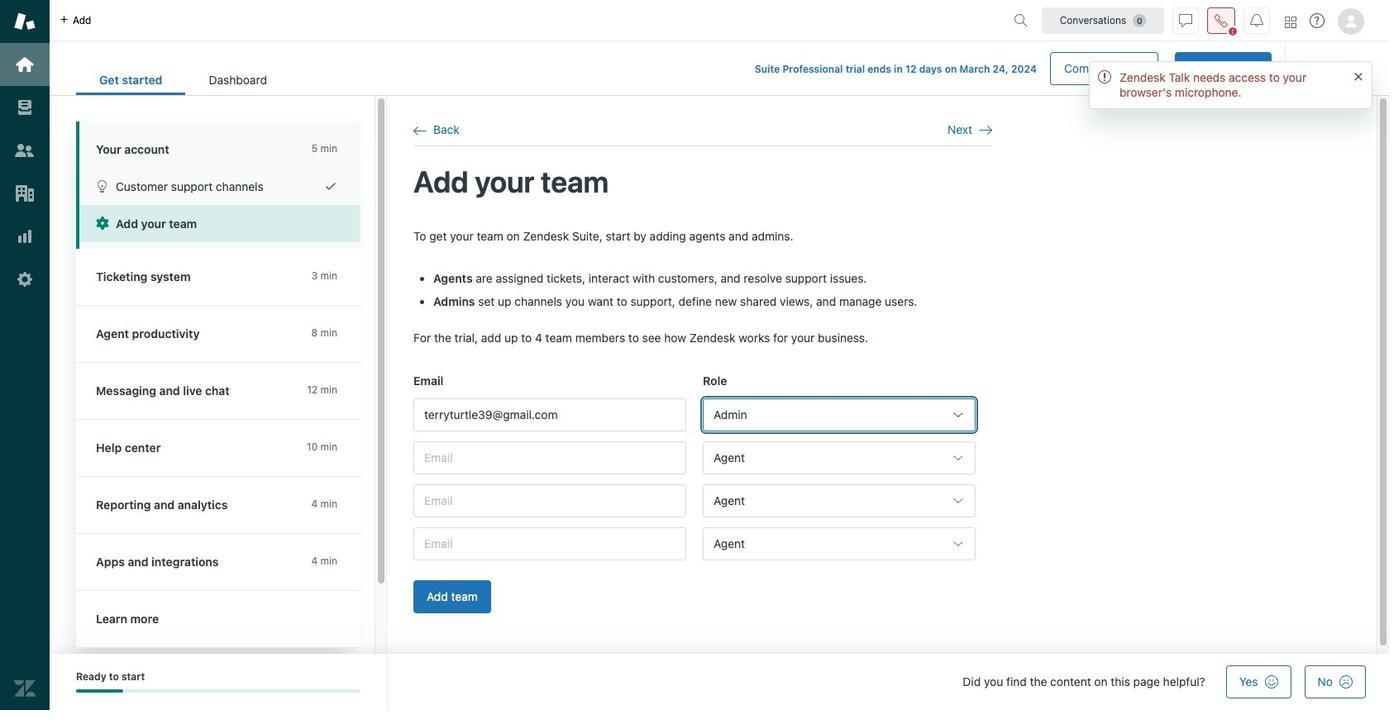 Task type: locate. For each thing, give the bounding box(es) containing it.
button displays agent's chat status as invisible. image
[[1179, 14, 1192, 27]]

heading
[[76, 122, 361, 168]]

zendesk image
[[14, 678, 36, 700]]

content-title region
[[413, 163, 992, 201]]

admin image
[[14, 269, 36, 290]]

Email field
[[413, 399, 686, 432], [413, 442, 686, 475], [413, 485, 686, 518], [413, 528, 686, 561]]

2 email field from the top
[[413, 442, 686, 475]]

reporting image
[[14, 226, 36, 247]]

tab list
[[76, 64, 290, 95]]

customers image
[[14, 140, 36, 161]]

footer
[[50, 654, 1389, 710]]

get help image
[[1310, 13, 1325, 28]]

region
[[413, 228, 992, 634]]

tab
[[186, 64, 290, 95]]

3 email field from the top
[[413, 485, 686, 518]]



Task type: vqa. For each thing, say whether or not it's contained in the screenshot.
example of email conversation inside of the ticketing system and the customer is asking the agent about reimbursement policy. image
no



Task type: describe. For each thing, give the bounding box(es) containing it.
get started image
[[14, 54, 36, 75]]

views image
[[14, 97, 36, 118]]

zendesk products image
[[1285, 16, 1297, 28]]

zendesk support image
[[14, 11, 36, 32]]

1 email field from the top
[[413, 399, 686, 432]]

notifications image
[[1250, 14, 1264, 27]]

progress bar image
[[76, 690, 123, 693]]

main element
[[0, 0, 50, 710]]

4 email field from the top
[[413, 528, 686, 561]]

organizations image
[[14, 183, 36, 204]]

March 24, 2024 text field
[[960, 63, 1037, 75]]

progress-bar progress bar
[[76, 690, 361, 693]]



